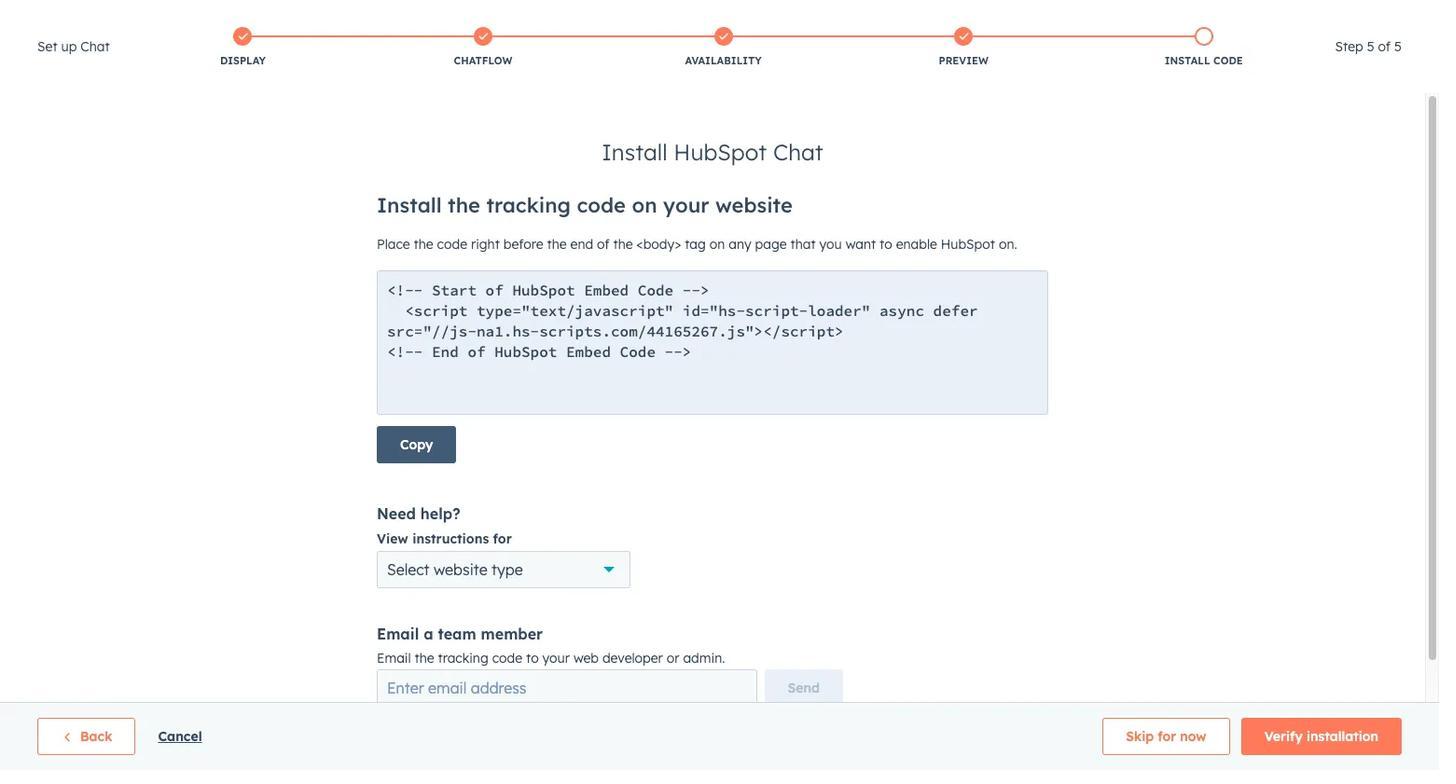 Task type: describe. For each thing, give the bounding box(es) containing it.
chatflow
[[454, 54, 513, 67]]

cancel button
[[158, 726, 202, 748]]

up
[[61, 38, 77, 55]]

chat for install hubspot chat
[[773, 138, 823, 166]]

step
[[1335, 38, 1363, 55]]

the
[[415, 650, 434, 667]]

2 5 from the left
[[1394, 38, 1402, 55]]

web
[[573, 650, 599, 667]]

Search HubSpot search field
[[1177, 39, 1406, 71]]

search button
[[1387, 39, 1422, 71]]

skip for now
[[1126, 728, 1207, 745]]

chatflow completed list item
[[363, 23, 603, 72]]

display completed list item
[[123, 23, 363, 72]]

skip for now button
[[1103, 718, 1230, 755]]

member
[[481, 625, 543, 644]]

installation
[[1307, 728, 1379, 745]]

2 email from the top
[[377, 650, 411, 667]]

of
[[1378, 38, 1391, 55]]

install code
[[1165, 54, 1243, 67]]

availability completed list item
[[603, 23, 844, 72]]

availability
[[685, 54, 762, 67]]

send button
[[764, 670, 843, 707]]

settings link
[[1183, 0, 1222, 30]]

code inside email a team member email the tracking code to your web developer or admin.
[[492, 650, 522, 667]]

1 email from the top
[[377, 625, 419, 644]]

install code list item
[[1084, 23, 1324, 72]]

to
[[526, 650, 539, 667]]

skip
[[1126, 728, 1154, 745]]

4 menu item from the left
[[1151, 0, 1183, 30]]

now
[[1180, 728, 1207, 745]]

install for install code
[[1165, 54, 1210, 67]]

team
[[438, 625, 476, 644]]

admin.
[[683, 650, 725, 667]]



Task type: locate. For each thing, give the bounding box(es) containing it.
preview
[[939, 54, 989, 67]]

install for install hubspot chat
[[602, 138, 667, 166]]

1 horizontal spatial install
[[1165, 54, 1210, 67]]

email a team member email the tracking code to your web developer or admin.
[[377, 625, 725, 667]]

step 5 of 5
[[1335, 38, 1402, 55]]

0 horizontal spatial chat
[[80, 38, 110, 55]]

tracking
[[438, 650, 489, 667]]

chat right up
[[80, 38, 110, 55]]

5 right "of"
[[1394, 38, 1402, 55]]

cancel
[[158, 728, 202, 745]]

settings image
[[1194, 8, 1211, 25]]

or
[[667, 650, 679, 667]]

a
[[424, 625, 433, 644]]

verify
[[1264, 728, 1303, 745]]

menu
[[976, 0, 1417, 36]]

2 menu item from the left
[[1071, 0, 1112, 30]]

1 vertical spatial install
[[602, 138, 667, 166]]

install inside list item
[[1165, 54, 1210, 67]]

list
[[123, 23, 1324, 72]]

chat inside heading
[[80, 38, 110, 55]]

menu item
[[976, 0, 1071, 30], [1071, 0, 1112, 30], [1112, 0, 1151, 30], [1151, 0, 1183, 30]]

send
[[788, 680, 820, 697]]

hubspot
[[674, 138, 767, 166]]

3 menu item from the left
[[1112, 0, 1151, 30]]

code down settings link
[[1213, 54, 1243, 67]]

email
[[377, 625, 419, 644], [377, 650, 411, 667]]

1 menu item from the left
[[976, 0, 1071, 30]]

back button
[[37, 718, 136, 755]]

install hubspot chat
[[602, 138, 823, 166]]

0 horizontal spatial 5
[[1367, 38, 1375, 55]]

back
[[80, 728, 112, 745]]

display
[[220, 54, 266, 67]]

preview completed list item
[[844, 23, 1084, 72]]

install left hubspot
[[602, 138, 667, 166]]

email left the
[[377, 650, 411, 667]]

code down the member
[[492, 650, 522, 667]]

1 vertical spatial email
[[377, 650, 411, 667]]

your
[[542, 650, 570, 667]]

code
[[1213, 54, 1243, 67], [492, 650, 522, 667]]

Enter email address text field
[[377, 670, 757, 707]]

1 horizontal spatial 5
[[1394, 38, 1402, 55]]

search image
[[1396, 47, 1413, 63]]

1 5 from the left
[[1367, 38, 1375, 55]]

for
[[1158, 728, 1176, 745]]

0 horizontal spatial code
[[492, 650, 522, 667]]

0 vertical spatial chat
[[80, 38, 110, 55]]

1 horizontal spatial chat
[[773, 138, 823, 166]]

0 horizontal spatial install
[[602, 138, 667, 166]]

set
[[37, 38, 57, 55]]

developer
[[602, 650, 663, 667]]

0 vertical spatial code
[[1213, 54, 1243, 67]]

email left a
[[377, 625, 419, 644]]

5 left "of"
[[1367, 38, 1375, 55]]

install
[[1165, 54, 1210, 67], [602, 138, 667, 166]]

1 vertical spatial chat
[[773, 138, 823, 166]]

chat right hubspot
[[773, 138, 823, 166]]

5
[[1367, 38, 1375, 55], [1394, 38, 1402, 55]]

list containing display
[[123, 23, 1324, 72]]

set up chat heading
[[37, 35, 110, 58]]

install down settings icon
[[1165, 54, 1210, 67]]

set up chat
[[37, 38, 110, 55]]

verify installation
[[1264, 728, 1379, 745]]

0 vertical spatial install
[[1165, 54, 1210, 67]]

code inside list item
[[1213, 54, 1243, 67]]

verify installation button
[[1241, 718, 1402, 755]]

0 vertical spatial email
[[377, 625, 419, 644]]

chat for set up chat
[[80, 38, 110, 55]]

chat
[[80, 38, 110, 55], [773, 138, 823, 166]]

1 vertical spatial code
[[492, 650, 522, 667]]

1 horizontal spatial code
[[1213, 54, 1243, 67]]



Task type: vqa. For each thing, say whether or not it's contained in the screenshot.
Press to sort. "element"
no



